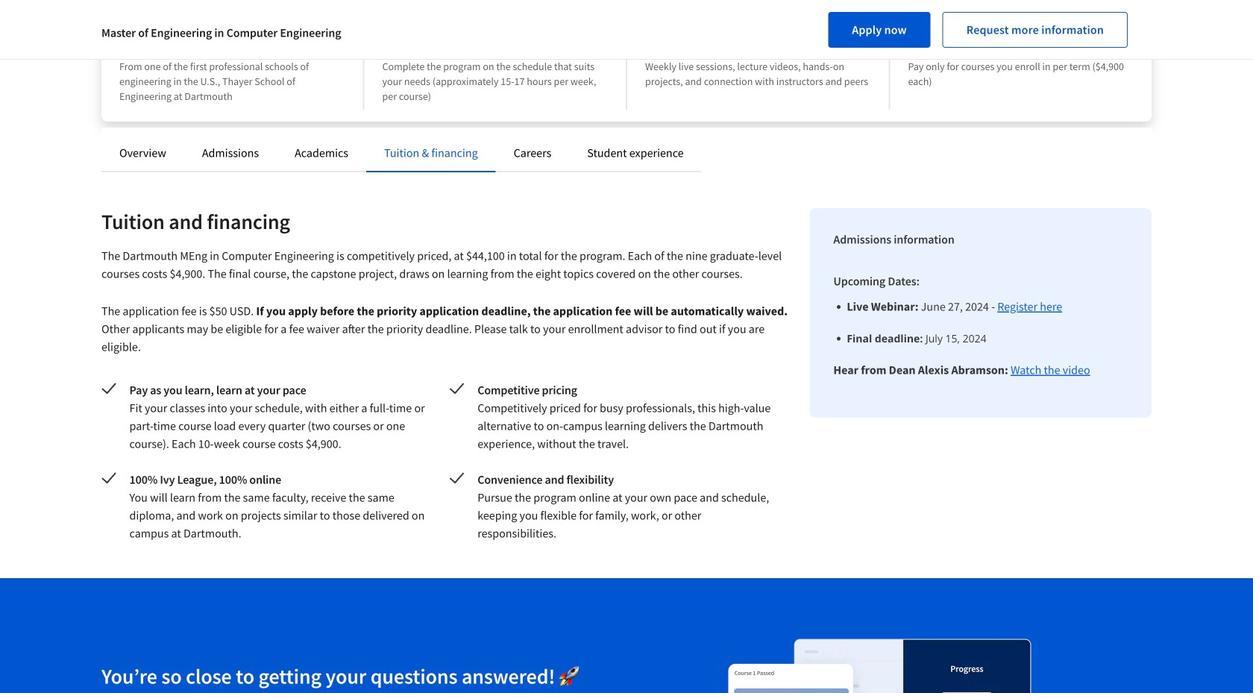 Task type: vqa. For each thing, say whether or not it's contained in the screenshot.
right "and"
no



Task type: describe. For each thing, give the bounding box(es) containing it.
embedded module image image
[[690, 614, 1071, 693]]



Task type: locate. For each thing, give the bounding box(es) containing it.
list
[[840, 298, 1091, 346]]



